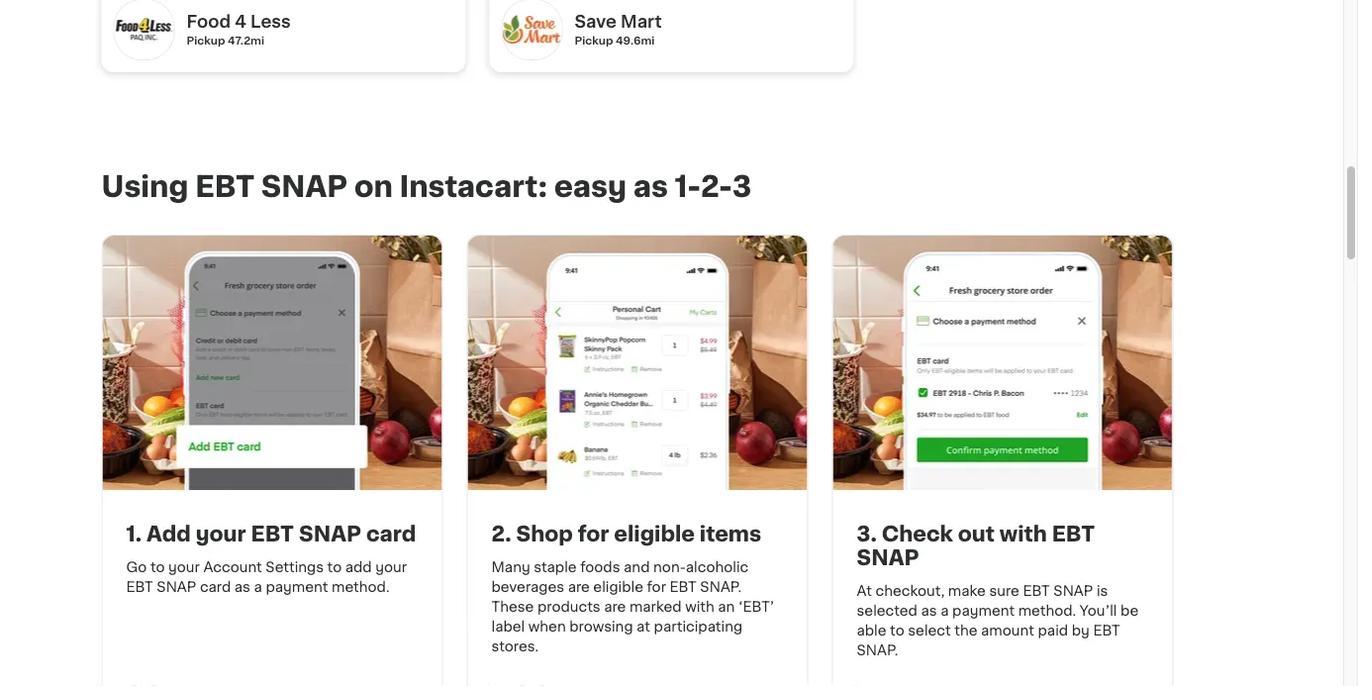 Task type: describe. For each thing, give the bounding box(es) containing it.
participating
[[654, 620, 743, 634]]

0 vertical spatial as
[[634, 173, 668, 202]]

add your ebt snap card image
[[102, 236, 442, 491]]

1-
[[675, 173, 701, 202]]

instacart:
[[400, 173, 548, 202]]

1 vertical spatial are
[[604, 601, 626, 614]]

be
[[1121, 605, 1139, 618]]

account
[[203, 561, 262, 575]]

with inside 3. check out with ebt snap
[[1000, 524, 1048, 545]]

you'll
[[1080, 605, 1118, 618]]

snap inside go to your account settings to add your ebt snap card as a payment method.
[[157, 581, 196, 595]]

payment inside go to your account settings to add your ebt snap card as a payment method.
[[266, 581, 328, 595]]

marked
[[630, 601, 682, 614]]

check
[[882, 524, 954, 545]]

your for add
[[196, 524, 246, 545]]

these
[[492, 601, 534, 614]]

save mart image
[[502, 0, 563, 61]]

1.
[[126, 524, 142, 545]]

less
[[251, 14, 291, 31]]

ebt inside "many staple foods and non-alcoholic beverages are eligible for ebt snap. these products are marked with an 'ebt' label when browsing at participating stores."
[[670, 581, 697, 595]]

0 horizontal spatial to
[[150, 561, 165, 575]]

the
[[955, 624, 978, 638]]

non-
[[654, 561, 686, 575]]

1 horizontal spatial card
[[366, 524, 416, 545]]

by
[[1072, 624, 1090, 638]]

sure
[[990, 585, 1020, 599]]

your right add
[[376, 561, 407, 575]]

many staple foods and non-alcoholic beverages are eligible for ebt snap. these products are marked with an 'ebt' label when browsing at participating stores.
[[492, 561, 775, 654]]

for inside "many staple foods and non-alcoholic beverages are eligible for ebt snap. these products are marked with an 'ebt' label when browsing at participating stores."
[[647, 581, 666, 595]]

snap inside 3. check out with ebt snap
[[857, 548, 920, 568]]

items
[[700, 524, 762, 545]]

paid
[[1038, 624, 1069, 638]]

save mart pickup 49.6mi
[[575, 14, 662, 47]]

beverages
[[492, 581, 565, 595]]

snap. inside "many staple foods and non-alcoholic beverages are eligible for ebt snap. these products are marked with an 'ebt' label when browsing at participating stores."
[[700, 581, 742, 595]]

browsing
[[570, 620, 633, 634]]

a inside at checkout, make sure ebt snap is selected as a payment method. you'll be able to select the amount paid by ebt snap.
[[941, 605, 949, 618]]

with inside "many staple foods and non-alcoholic beverages are eligible for ebt snap. these products are marked with an 'ebt' label when browsing at participating stores."
[[685, 601, 715, 614]]

stores.
[[492, 640, 539, 654]]

foods
[[580, 561, 620, 575]]

at
[[637, 620, 651, 634]]

many
[[492, 561, 531, 575]]

selected
[[857, 605, 918, 618]]

ebt up settings
[[251, 524, 294, 545]]

3. check out with ebt snap
[[857, 524, 1095, 568]]

using ebt snap on instacart: easy as 1-2-3
[[102, 173, 752, 202]]

add
[[147, 524, 191, 545]]



Task type: locate. For each thing, give the bounding box(es) containing it.
0 horizontal spatial as
[[235, 581, 251, 595]]

method. inside go to your account settings to add your ebt snap card as a payment method.
[[332, 581, 390, 595]]

your down add
[[168, 561, 200, 575]]

card
[[366, 524, 416, 545], [200, 581, 231, 595]]

0 horizontal spatial snap.
[[700, 581, 742, 595]]

snap inside at checkout, make sure ebt snap is selected as a payment method. you'll be able to select the amount paid by ebt snap.
[[1054, 585, 1094, 599]]

2.
[[492, 524, 512, 545]]

eligible down foods
[[594, 581, 644, 595]]

0 vertical spatial with
[[1000, 524, 1048, 545]]

eligible up non-
[[614, 524, 695, 545]]

card down "account" on the left bottom of the page
[[200, 581, 231, 595]]

'ebt'
[[739, 601, 775, 614]]

are up browsing on the bottom of page
[[604, 601, 626, 614]]

1 horizontal spatial payment
[[953, 605, 1015, 618]]

1. add your ebt snap card
[[126, 524, 416, 545]]

at
[[857, 585, 872, 599]]

at checkout, make sure ebt snap is selected as a payment method. you'll be able to select the amount paid by ebt snap.
[[857, 585, 1139, 658]]

0 vertical spatial a
[[254, 581, 262, 595]]

method. up paid
[[1019, 605, 1077, 618]]

when
[[529, 620, 566, 634]]

make
[[949, 585, 986, 599]]

add
[[345, 561, 372, 575]]

1 vertical spatial eligible
[[594, 581, 644, 595]]

1 horizontal spatial pickup
[[575, 36, 613, 47]]

snap. down able
[[857, 644, 899, 658]]

label
[[492, 620, 525, 634]]

2 horizontal spatial as
[[922, 605, 937, 618]]

is
[[1097, 585, 1109, 599]]

shop
[[516, 524, 573, 545]]

0 vertical spatial are
[[568, 581, 590, 595]]

2. shop for eligible items
[[492, 524, 762, 545]]

2 vertical spatial as
[[922, 605, 937, 618]]

as up select
[[922, 605, 937, 618]]

payment down make
[[953, 605, 1015, 618]]

2-
[[701, 173, 733, 202]]

your
[[196, 524, 246, 545], [168, 561, 200, 575], [376, 561, 407, 575]]

an
[[718, 601, 735, 614]]

0 vertical spatial method.
[[332, 581, 390, 595]]

snap. inside at checkout, make sure ebt snap is selected as a payment method. you'll be able to select the amount paid by ebt snap.
[[857, 644, 899, 658]]

mart
[[621, 14, 662, 31]]

1 horizontal spatial for
[[647, 581, 666, 595]]

payment down settings
[[266, 581, 328, 595]]

0 vertical spatial card
[[366, 524, 416, 545]]

able
[[857, 624, 887, 638]]

1 horizontal spatial snap.
[[857, 644, 899, 658]]

card inside go to your account settings to add your ebt snap card as a payment method.
[[200, 581, 231, 595]]

1 horizontal spatial method.
[[1019, 605, 1077, 618]]

1 vertical spatial as
[[235, 581, 251, 595]]

pickup inside save mart pickup 49.6mi
[[575, 36, 613, 47]]

3
[[733, 173, 752, 202]]

go to your account settings to add your ebt snap card as a payment method.
[[126, 561, 407, 595]]

0 horizontal spatial for
[[578, 524, 609, 545]]

ebt
[[195, 173, 255, 202], [251, 524, 294, 545], [1052, 524, 1095, 545], [126, 581, 153, 595], [670, 581, 697, 595], [1023, 585, 1050, 599], [1094, 624, 1121, 638]]

shop for eligible items image
[[468, 236, 808, 491]]

to
[[150, 561, 165, 575], [327, 561, 342, 575], [890, 624, 905, 638]]

eligible
[[614, 524, 695, 545], [594, 581, 644, 595]]

and
[[624, 561, 650, 575]]

your up "account" on the left bottom of the page
[[196, 524, 246, 545]]

snap up add
[[299, 524, 362, 545]]

1 vertical spatial payment
[[953, 605, 1015, 618]]

2 horizontal spatial to
[[890, 624, 905, 638]]

check out with ebt snap image
[[833, 236, 1173, 491]]

1 vertical spatial method.
[[1019, 605, 1077, 618]]

ebt right sure
[[1023, 585, 1050, 599]]

1 vertical spatial a
[[941, 605, 949, 618]]

0 vertical spatial for
[[578, 524, 609, 545]]

snap down add
[[157, 581, 196, 595]]

snap.
[[700, 581, 742, 595], [857, 644, 899, 658]]

2 pickup from the left
[[575, 36, 613, 47]]

a down "account" on the left bottom of the page
[[254, 581, 262, 595]]

1 horizontal spatial a
[[941, 605, 949, 618]]

with right out
[[1000, 524, 1048, 545]]

0 horizontal spatial with
[[685, 601, 715, 614]]

staple
[[534, 561, 577, 575]]

checkout,
[[876, 585, 945, 599]]

payment
[[266, 581, 328, 595], [953, 605, 1015, 618]]

pickup down save
[[575, 36, 613, 47]]

1 horizontal spatial with
[[1000, 524, 1048, 545]]

ebt down non-
[[670, 581, 697, 595]]

a
[[254, 581, 262, 595], [941, 605, 949, 618]]

0 horizontal spatial method.
[[332, 581, 390, 595]]

snap left on
[[261, 173, 348, 202]]

using
[[102, 173, 189, 202]]

with up participating
[[685, 601, 715, 614]]

food 4 less image
[[113, 0, 175, 61]]

as down "account" on the left bottom of the page
[[235, 581, 251, 595]]

0 vertical spatial eligible
[[614, 524, 695, 545]]

as inside go to your account settings to add your ebt snap card as a payment method.
[[235, 581, 251, 595]]

method. inside at checkout, make sure ebt snap is selected as a payment method. you'll be able to select the amount paid by ebt snap.
[[1019, 605, 1077, 618]]

eligible inside "many staple foods and non-alcoholic beverages are eligible for ebt snap. these products are marked with an 'ebt' label when browsing at participating stores."
[[594, 581, 644, 595]]

to down selected
[[890, 624, 905, 638]]

1 vertical spatial card
[[200, 581, 231, 595]]

go
[[126, 561, 147, 575]]

snap left is
[[1054, 585, 1094, 599]]

payment inside at checkout, make sure ebt snap is selected as a payment method. you'll be able to select the amount paid by ebt snap.
[[953, 605, 1015, 618]]

0 horizontal spatial a
[[254, 581, 262, 595]]

0 horizontal spatial card
[[200, 581, 231, 595]]

snap
[[261, 173, 348, 202], [299, 524, 362, 545], [857, 548, 920, 568], [157, 581, 196, 595], [1054, 585, 1094, 599]]

pickup
[[187, 36, 225, 47], [575, 36, 613, 47]]

food
[[187, 14, 231, 31]]

amount
[[981, 624, 1035, 638]]

1 vertical spatial with
[[685, 601, 715, 614]]

1 vertical spatial snap.
[[857, 644, 899, 658]]

method.
[[332, 581, 390, 595], [1019, 605, 1077, 618]]

easy
[[555, 173, 627, 202]]

on
[[354, 173, 393, 202]]

to right go
[[150, 561, 165, 575]]

to left add
[[327, 561, 342, 575]]

alcoholic
[[686, 561, 749, 575]]

0 horizontal spatial pickup
[[187, 36, 225, 47]]

0 vertical spatial payment
[[266, 581, 328, 595]]

select
[[908, 624, 951, 638]]

ebt inside go to your account settings to add your ebt snap card as a payment method.
[[126, 581, 153, 595]]

ebt down "you'll"
[[1094, 624, 1121, 638]]

1 pickup from the left
[[187, 36, 225, 47]]

ebt right using
[[195, 173, 255, 202]]

card up add
[[366, 524, 416, 545]]

settings
[[266, 561, 324, 575]]

a up select
[[941, 605, 949, 618]]

out
[[958, 524, 995, 545]]

47.2mi
[[228, 36, 265, 47]]

products
[[538, 601, 601, 614]]

ebt down go
[[126, 581, 153, 595]]

for up marked on the bottom of page
[[647, 581, 666, 595]]

snap down 3.
[[857, 548, 920, 568]]

pickup inside food 4 less pickup 47.2mi
[[187, 36, 225, 47]]

your for to
[[168, 561, 200, 575]]

a inside go to your account settings to add your ebt snap card as a payment method.
[[254, 581, 262, 595]]

to inside at checkout, make sure ebt snap is selected as a payment method. you'll be able to select the amount paid by ebt snap.
[[890, 624, 905, 638]]

pickup down food
[[187, 36, 225, 47]]

ebt up "you'll"
[[1052, 524, 1095, 545]]

0 horizontal spatial payment
[[266, 581, 328, 595]]

method. down add
[[332, 581, 390, 595]]

1 horizontal spatial are
[[604, 601, 626, 614]]

with
[[1000, 524, 1048, 545], [685, 601, 715, 614]]

as inside at checkout, make sure ebt snap is selected as a payment method. you'll be able to select the amount paid by ebt snap.
[[922, 605, 937, 618]]

food 4 less pickup 47.2mi
[[187, 14, 291, 47]]

for
[[578, 524, 609, 545], [647, 581, 666, 595]]

snap. down alcoholic
[[700, 581, 742, 595]]

for up foods
[[578, 524, 609, 545]]

0 vertical spatial snap.
[[700, 581, 742, 595]]

1 vertical spatial for
[[647, 581, 666, 595]]

1 horizontal spatial to
[[327, 561, 342, 575]]

0 horizontal spatial are
[[568, 581, 590, 595]]

49.6mi
[[616, 36, 655, 47]]

are
[[568, 581, 590, 595], [604, 601, 626, 614]]

4
[[235, 14, 247, 31]]

1 horizontal spatial as
[[634, 173, 668, 202]]

save
[[575, 14, 617, 31]]

3.
[[857, 524, 877, 545]]

as left 1-
[[634, 173, 668, 202]]

as
[[634, 173, 668, 202], [235, 581, 251, 595], [922, 605, 937, 618]]

ebt inside 3. check out with ebt snap
[[1052, 524, 1095, 545]]

are up products
[[568, 581, 590, 595]]



Task type: vqa. For each thing, say whether or not it's contained in the screenshot.
SNAP. inside the 'Many staple foods and non-alcoholic beverages are eligible for EBT SNAP. These products are marked with an 'EBT' label when browsing at participating stores.'
yes



